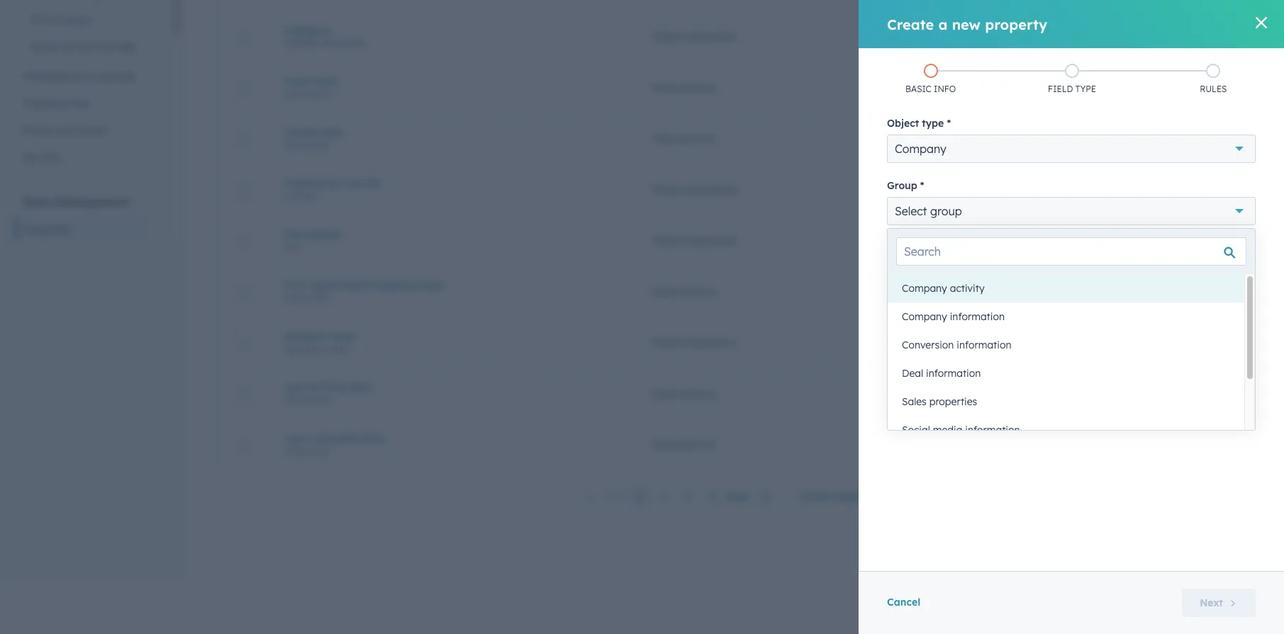 Task type: describe. For each thing, give the bounding box(es) containing it.
category
[[285, 24, 331, 37]]

privacy
[[23, 124, 57, 137]]

hubspot inside hubspot team dropdown select
[[285, 330, 328, 343]]

close date date picker
[[285, 75, 337, 99]]

select
[[329, 344, 352, 354]]

apps
[[67, 13, 91, 26]]

prev
[[605, 491, 627, 504]]

ticket for file upload
[[651, 234, 679, 247]]

hubspot team button
[[285, 330, 617, 343]]

checkboxes
[[318, 37, 365, 48]]

ticket for category
[[651, 30, 679, 43]]

0 for created by user id
[[1216, 183, 1222, 196]]

3
[[685, 491, 691, 504]]

hubspot for file upload
[[925, 234, 966, 247]]

ticket activity for last activity date
[[651, 387, 716, 400]]

activity for first agent email response date
[[681, 285, 716, 298]]

marketplace downloads
[[23, 70, 135, 83]]

data management element
[[14, 194, 148, 324]]

0 for file upload
[[1216, 234, 1222, 247]]

ticket for create date
[[651, 132, 679, 145]]

10
[[800, 490, 812, 503]]

email service provider
[[31, 40, 136, 53]]

2
[[661, 491, 667, 504]]

next
[[725, 491, 749, 504]]

hubspot for create date
[[925, 132, 966, 145]]

category button
[[285, 24, 617, 37]]

last activity date button
[[285, 381, 617, 394]]

ticket for first agent email response date
[[651, 285, 679, 298]]

page
[[835, 490, 860, 503]]

created
[[285, 177, 324, 190]]

ticket for close date
[[651, 81, 679, 94]]

hubspot for first agent email response date
[[925, 285, 966, 298]]

contacted
[[309, 432, 358, 445]]

properties link
[[14, 216, 148, 243]]

create date date picker
[[285, 126, 343, 150]]

per
[[815, 490, 832, 503]]

consent
[[70, 124, 108, 137]]

marketplace downloads link
[[14, 63, 148, 90]]

last for last contacted date
[[285, 432, 306, 445]]

data management
[[23, 195, 129, 209]]

marketplace
[[23, 70, 81, 83]]

0 for category
[[1216, 30, 1222, 43]]

email service provider link
[[14, 33, 148, 60]]

privacy & consent
[[23, 124, 108, 137]]

close date button
[[285, 75, 617, 88]]

tracking code
[[23, 97, 90, 110]]

code
[[65, 97, 90, 110]]

ticket for last contacted date
[[651, 439, 679, 451]]

private apps
[[31, 13, 91, 26]]

date inside create date date picker
[[321, 126, 343, 139]]

information for file upload
[[681, 234, 736, 247]]

response
[[373, 279, 417, 292]]

10 per page
[[800, 490, 860, 503]]

security link
[[14, 144, 148, 171]]

ticket information for category
[[651, 30, 736, 43]]

10 per page button
[[791, 482, 879, 511]]

tracking
[[23, 97, 62, 110]]

picker inside create date date picker
[[307, 139, 331, 150]]

ticket information for file upload
[[651, 234, 736, 247]]

2 button
[[656, 488, 672, 506]]

date inside the first agent email response date date picker
[[285, 292, 304, 303]]

agent
[[310, 279, 339, 292]]

number
[[285, 190, 317, 201]]

hubspot for created by user id
[[925, 183, 966, 196]]

1 button
[[632, 488, 648, 506]]

create date button
[[285, 126, 617, 139]]

by
[[327, 177, 339, 190]]

ticket activity for last contacted date
[[651, 439, 716, 451]]

properties
[[23, 223, 71, 236]]

created by user id button
[[285, 177, 617, 190]]

activity inside last activity date date picker
[[309, 381, 346, 394]]



Task type: vqa. For each thing, say whether or not it's contained in the screenshot.


Task type: locate. For each thing, give the bounding box(es) containing it.
management
[[54, 195, 129, 209]]

date down close
[[285, 88, 304, 99]]

id
[[367, 177, 380, 190]]

4 0 from the top
[[1216, 183, 1222, 196]]

ticket activity for close date
[[651, 81, 716, 94]]

2 ticket from the top
[[651, 81, 679, 94]]

2 last from the top
[[285, 432, 306, 445]]

first
[[285, 279, 307, 292]]

email
[[31, 40, 57, 53]]

picker down close
[[307, 88, 331, 99]]

ticket information
[[651, 30, 736, 43], [651, 183, 736, 196], [651, 234, 736, 247], [651, 336, 736, 349]]

1 file from the top
[[285, 228, 302, 241]]

date inside create date date picker
[[285, 139, 304, 150]]

upload
[[305, 228, 340, 241]]

&
[[60, 124, 67, 137]]

file upload file
[[285, 228, 340, 252]]

3 ticket from the top
[[651, 132, 679, 145]]

4 button
[[704, 488, 721, 506]]

picker inside last activity date date picker
[[307, 395, 331, 405]]

picker inside the first agent email response date date picker
[[307, 292, 331, 303]]

ticket activity
[[651, 81, 716, 94], [651, 132, 716, 145], [651, 285, 716, 298], [651, 387, 716, 400], [651, 439, 716, 451]]

9 ticket from the top
[[651, 439, 679, 451]]

2 file from the top
[[285, 241, 299, 252]]

team
[[331, 330, 357, 343]]

ticket
[[651, 30, 679, 43], [651, 81, 679, 94], [651, 132, 679, 145], [651, 183, 679, 196], [651, 234, 679, 247], [651, 285, 679, 298], [651, 336, 679, 349], [651, 387, 679, 400], [651, 439, 679, 451]]

date inside last contacted date date picker
[[285, 446, 304, 456]]

activity for last activity date
[[681, 387, 716, 400]]

date inside close date date picker
[[314, 75, 337, 88]]

8 ticket from the top
[[651, 387, 679, 400]]

ticket for last activity date
[[651, 387, 679, 400]]

user
[[342, 177, 364, 190]]

1 last from the top
[[285, 381, 306, 394]]

tab panel containing category
[[206, 0, 1251, 522]]

5 0 from the top
[[1216, 234, 1222, 247]]

1 vertical spatial last
[[285, 432, 306, 445]]

3 picker from the top
[[307, 292, 331, 303]]

2 date from the top
[[285, 139, 304, 150]]

1 picker from the top
[[307, 88, 331, 99]]

hubspot for last activity date
[[925, 387, 966, 400]]

provider
[[97, 40, 136, 53]]

hubspot for category
[[925, 30, 966, 43]]

hubspot for hubspot team
[[925, 336, 966, 349]]

4 ticket activity from the top
[[651, 387, 716, 400]]

tracking code link
[[14, 90, 148, 117]]

4 date from the top
[[285, 395, 304, 405]]

5 ticket from the top
[[651, 234, 679, 247]]

3 0 from the top
[[1216, 132, 1222, 145]]

0 vertical spatial file
[[285, 228, 302, 241]]

last
[[285, 381, 306, 394], [285, 432, 306, 445]]

3 date from the top
[[285, 292, 304, 303]]

prev button
[[578, 488, 632, 507]]

activity
[[681, 81, 716, 94], [681, 132, 716, 145], [681, 285, 716, 298], [309, 381, 346, 394], [681, 387, 716, 400], [681, 439, 716, 451]]

information for hubspot team
[[681, 336, 736, 349]]

file left upload
[[285, 228, 302, 241]]

pagination navigation
[[578, 488, 780, 507]]

last down dropdown
[[285, 381, 306, 394]]

3 ticket activity from the top
[[651, 285, 716, 298]]

2 ticket information from the top
[[651, 183, 736, 196]]

tab panel
[[206, 0, 1251, 522]]

5 date from the top
[[285, 446, 304, 456]]

date down the select
[[349, 381, 372, 394]]

1 0 from the top
[[1216, 30, 1222, 43]]

0 vertical spatial last
[[285, 381, 306, 394]]

ticket activity for create date
[[651, 132, 716, 145]]

7 ticket from the top
[[651, 336, 679, 349]]

file
[[285, 228, 302, 241], [285, 241, 299, 252]]

4 ticket information from the top
[[651, 336, 736, 349]]

close
[[285, 75, 311, 88]]

last activity date date picker
[[285, 381, 372, 405]]

date down first
[[285, 292, 304, 303]]

picker down agent on the left top of page
[[307, 292, 331, 303]]

1 information from the top
[[681, 30, 736, 43]]

4
[[709, 491, 716, 504]]

1 ticket from the top
[[651, 30, 679, 43]]

6 0 from the top
[[1216, 439, 1222, 451]]

5 picker from the top
[[307, 446, 331, 456]]

ticket for hubspot team
[[651, 336, 679, 349]]

picker down contacted
[[307, 446, 331, 456]]

ticket information for created by user id
[[651, 183, 736, 196]]

last left contacted
[[285, 432, 306, 445]]

date inside last activity date date picker
[[349, 381, 372, 394]]

service
[[60, 40, 94, 53]]

1
[[637, 491, 643, 504]]

4 picker from the top
[[307, 395, 331, 405]]

activity for create date
[[681, 132, 716, 145]]

date right contacted
[[361, 432, 384, 445]]

date inside last contacted date date picker
[[361, 432, 384, 445]]

picker up contacted
[[307, 395, 331, 405]]

date inside the first agent email response date date picker
[[420, 279, 443, 292]]

1 vertical spatial file
[[285, 241, 299, 252]]

1 ticket information from the top
[[651, 30, 736, 43]]

date right create
[[321, 126, 343, 139]]

picker down create
[[307, 139, 331, 150]]

date down dropdown
[[285, 395, 304, 405]]

data
[[23, 195, 51, 209]]

3 information from the top
[[681, 234, 736, 247]]

0 for close date
[[1216, 81, 1222, 94]]

email
[[342, 279, 370, 292]]

date right response
[[420, 279, 443, 292]]

multiple
[[285, 37, 316, 48]]

date down last activity date date picker
[[285, 446, 304, 456]]

file upload button
[[285, 228, 617, 241]]

created by user id number
[[285, 177, 380, 201]]

0
[[1216, 30, 1222, 43], [1216, 81, 1222, 94], [1216, 132, 1222, 145], [1216, 183, 1222, 196], [1216, 234, 1222, 247], [1216, 439, 1222, 451]]

last inside last activity date date picker
[[285, 381, 306, 394]]

first agent email response date button
[[285, 279, 617, 292]]

security
[[23, 151, 61, 164]]

date
[[314, 75, 337, 88], [321, 126, 343, 139], [420, 279, 443, 292], [349, 381, 372, 394], [361, 432, 384, 445]]

1 ticket activity from the top
[[651, 81, 716, 94]]

downloads
[[83, 70, 135, 83]]

file up first
[[285, 241, 299, 252]]

dropdown
[[285, 344, 326, 354]]

last contacted date date picker
[[285, 432, 384, 456]]

hubspot for last contacted date
[[925, 439, 966, 451]]

last contacted date button
[[285, 432, 617, 445]]

4 ticket from the top
[[651, 183, 679, 196]]

date down create
[[285, 139, 304, 150]]

private
[[31, 13, 64, 26]]

3 button
[[680, 488, 696, 506]]

2 picker from the top
[[307, 139, 331, 150]]

date right close
[[314, 75, 337, 88]]

date inside last activity date date picker
[[285, 395, 304, 405]]

activity for close date
[[681, 81, 716, 94]]

first agent email response date date picker
[[285, 279, 443, 303]]

6 ticket from the top
[[651, 285, 679, 298]]

picker inside last contacted date date picker
[[307, 446, 331, 456]]

date
[[285, 88, 304, 99], [285, 139, 304, 150], [285, 292, 304, 303], [285, 395, 304, 405], [285, 446, 304, 456]]

information for category
[[681, 30, 736, 43]]

2 information from the top
[[681, 183, 736, 196]]

category multiple checkboxes
[[285, 24, 365, 48]]

privacy & consent link
[[14, 117, 148, 144]]

last inside last contacted date date picker
[[285, 432, 306, 445]]

hubspot team dropdown select
[[285, 330, 357, 354]]

2 0 from the top
[[1216, 81, 1222, 94]]

activity for last contacted date
[[681, 439, 716, 451]]

information for created by user id
[[681, 183, 736, 196]]

last for last activity date
[[285, 381, 306, 394]]

2 ticket activity from the top
[[651, 132, 716, 145]]

picker inside close date date picker
[[307, 88, 331, 99]]

ticket activity for first agent email response date
[[651, 285, 716, 298]]

picker
[[307, 88, 331, 99], [307, 139, 331, 150], [307, 292, 331, 303], [307, 395, 331, 405], [307, 446, 331, 456]]

4 information from the top
[[681, 336, 736, 349]]

1 date from the top
[[285, 88, 304, 99]]

ticket for created by user id
[[651, 183, 679, 196]]

0 for create date
[[1216, 132, 1222, 145]]

0 for last contacted date
[[1216, 439, 1222, 451]]

3 ticket information from the top
[[651, 234, 736, 247]]

date inside close date date picker
[[285, 88, 304, 99]]

next button
[[721, 488, 780, 507]]

private apps link
[[14, 6, 148, 33]]

5 ticket activity from the top
[[651, 439, 716, 451]]

hubspot for close date
[[925, 81, 966, 94]]

create
[[285, 126, 318, 139]]

hubspot
[[925, 30, 966, 43], [925, 81, 966, 94], [925, 132, 966, 145], [925, 183, 966, 196], [925, 234, 966, 247], [925, 285, 966, 298], [285, 330, 328, 343], [925, 336, 966, 349], [925, 387, 966, 400], [925, 439, 966, 451]]

information
[[681, 30, 736, 43], [681, 183, 736, 196], [681, 234, 736, 247], [681, 336, 736, 349]]

ticket information for hubspot team
[[651, 336, 736, 349]]



